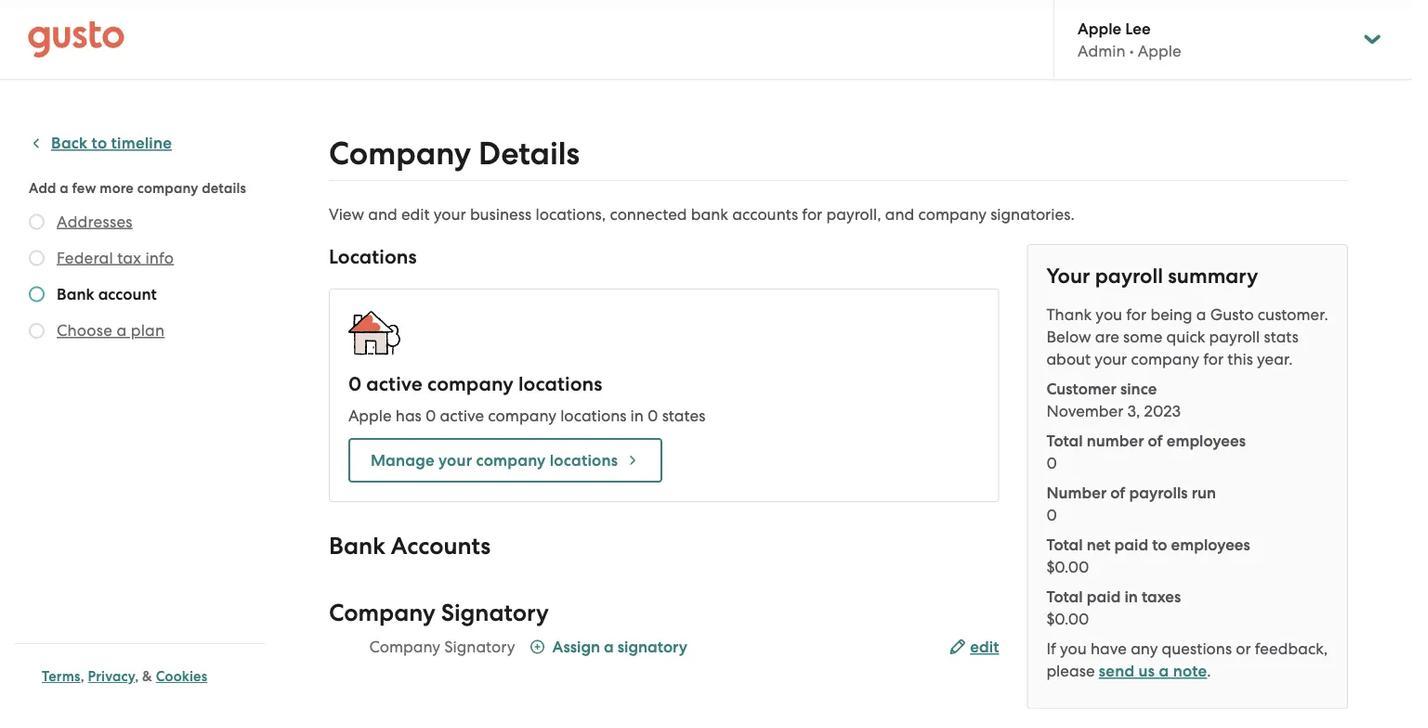 Task type: describe. For each thing, give the bounding box(es) containing it.
details
[[202, 180, 246, 197]]

company details
[[329, 135, 580, 173]]

total for total number of employees
[[1047, 432, 1083, 451]]

0 active company locations
[[348, 373, 602, 396]]

&
[[142, 669, 152, 686]]

0 inside total number of employees 0
[[1047, 454, 1057, 473]]

of inside "number of payrolls run 0"
[[1111, 484, 1126, 503]]

edit inside button
[[970, 638, 999, 657]]

stats
[[1264, 328, 1299, 347]]

2 horizontal spatial apple
[[1138, 42, 1181, 60]]

net
[[1087, 536, 1111, 555]]

customer
[[1047, 380, 1117, 399]]

this
[[1228, 350, 1253, 369]]

manage your company locations
[[371, 451, 618, 470]]

module__icon___go7vc image
[[530, 640, 545, 655]]

to inside total net paid to employees $0.00
[[1152, 536, 1168, 555]]

back to timeline button
[[29, 132, 172, 155]]

bank account list
[[29, 210, 257, 346]]

accounts
[[391, 533, 491, 561]]

send us a note .
[[1099, 662, 1211, 682]]

view
[[329, 205, 364, 224]]

your
[[1047, 264, 1090, 289]]

choose
[[57, 321, 112, 340]]

november
[[1047, 402, 1124, 421]]

account
[[98, 285, 157, 304]]

locations for 0 active company locations
[[518, 373, 602, 396]]

total net paid to employees $0.00
[[1047, 536, 1250, 577]]

if
[[1047, 640, 1056, 659]]

apple for has
[[348, 407, 392, 426]]

1 vertical spatial signatory
[[444, 638, 515, 657]]

business
[[470, 205, 532, 224]]

bank for bank account
[[57, 285, 94, 304]]

a for assign a signatory
[[604, 638, 614, 657]]

questions
[[1162, 640, 1232, 659]]

1 vertical spatial for
[[1126, 306, 1147, 324]]

your inside thank you for being a gusto customer. below are some quick payroll stats about your company for this year.
[[1095, 350, 1127, 369]]

tax
[[117, 249, 141, 267]]

lee
[[1126, 19, 1151, 38]]

home image
[[28, 21, 125, 58]]

employees inside total net paid to employees $0.00
[[1171, 536, 1250, 555]]

0 vertical spatial company
[[329, 135, 471, 173]]

payroll,
[[826, 205, 881, 224]]

0 vertical spatial in
[[631, 407, 644, 426]]

gusto
[[1210, 306, 1254, 324]]

•
[[1130, 42, 1134, 60]]

terms link
[[42, 669, 80, 686]]

locations,
[[536, 205, 606, 224]]

since
[[1121, 380, 1157, 399]]

assign a signatory
[[552, 638, 688, 657]]

back
[[51, 134, 88, 153]]

1 horizontal spatial active
[[440, 407, 484, 426]]

0 vertical spatial company signatory
[[329, 600, 549, 628]]

0 horizontal spatial for
[[802, 205, 823, 224]]

federal tax info button
[[57, 247, 174, 269]]

send us a note link
[[1099, 662, 1207, 682]]

have
[[1091, 640, 1127, 659]]

1 and from the left
[[368, 205, 397, 224]]

1 vertical spatial company
[[329, 600, 436, 628]]

year.
[[1257, 350, 1293, 369]]

edit button
[[950, 637, 999, 659]]

please
[[1047, 662, 1095, 681]]

quick
[[1167, 328, 1205, 347]]

being
[[1151, 306, 1193, 324]]

about
[[1047, 350, 1091, 369]]

you for if
[[1060, 640, 1087, 659]]

apple lee admin • apple
[[1078, 19, 1181, 60]]

1 vertical spatial locations
[[560, 407, 627, 426]]

your inside manage your company locations link
[[439, 451, 472, 470]]

customer since november 3, 2023
[[1047, 380, 1181, 421]]

bank for bank accounts
[[329, 533, 385, 561]]

you for thank
[[1096, 306, 1123, 324]]

manage
[[371, 451, 435, 470]]

0 vertical spatial active
[[366, 373, 423, 396]]

2 horizontal spatial for
[[1203, 350, 1224, 369]]

of inside total number of employees 0
[[1148, 432, 1163, 451]]

thank you for being a gusto customer. below are some quick payroll stats about your company for this year.
[[1047, 306, 1328, 369]]

has
[[396, 407, 422, 426]]

privacy link
[[88, 669, 135, 686]]

2 , from the left
[[135, 669, 139, 686]]

.
[[1207, 662, 1211, 681]]

number
[[1047, 484, 1107, 503]]

back to timeline
[[51, 134, 172, 153]]

check image for federal
[[29, 250, 45, 266]]

connected
[[610, 205, 687, 224]]

$0.00 inside total net paid to employees $0.00
[[1047, 558, 1089, 577]]

any
[[1131, 640, 1158, 659]]

note
[[1173, 662, 1207, 682]]

run
[[1192, 484, 1216, 503]]

addresses button
[[57, 210, 133, 233]]

summary
[[1168, 264, 1258, 289]]

company inside thank you for being a gusto customer. below are some quick payroll stats about your company for this year.
[[1131, 350, 1200, 369]]

1 vertical spatial company signatory
[[369, 638, 515, 657]]

accounts
[[732, 205, 798, 224]]

bank
[[691, 205, 729, 224]]

your payroll summary
[[1047, 264, 1258, 289]]

manage your company locations link
[[348, 439, 663, 483]]

taxes
[[1142, 588, 1181, 607]]

addresses
[[57, 212, 133, 231]]

0 inside "number of payrolls run 0"
[[1047, 506, 1057, 525]]

details
[[479, 135, 580, 173]]

feedback,
[[1255, 640, 1328, 659]]

0 vertical spatial edit
[[401, 205, 430, 224]]

0 vertical spatial signatory
[[441, 600, 549, 628]]

list containing customer since
[[1047, 378, 1329, 631]]



Task type: vqa. For each thing, say whether or not it's contained in the screenshot.
the "for" to the middle
yes



Task type: locate. For each thing, give the bounding box(es) containing it.
terms , privacy , & cookies
[[42, 669, 207, 686]]

a right "assign"
[[604, 638, 614, 657]]

0 horizontal spatial of
[[1111, 484, 1126, 503]]

1 vertical spatial $0.00
[[1047, 610, 1089, 629]]

total paid in taxes $0.00
[[1047, 588, 1181, 629]]

are
[[1095, 328, 1120, 347]]

company signatory
[[329, 600, 549, 628], [369, 638, 515, 657]]

1 horizontal spatial apple
[[1078, 19, 1122, 38]]

total down november
[[1047, 432, 1083, 451]]

check image for choose
[[29, 323, 45, 339]]

1 horizontal spatial bank
[[329, 533, 385, 561]]

privacy
[[88, 669, 135, 686]]

your down are
[[1095, 350, 1127, 369]]

signatory
[[441, 600, 549, 628], [444, 638, 515, 657]]

of left the payrolls
[[1111, 484, 1126, 503]]

1 vertical spatial check image
[[29, 323, 45, 339]]

check image
[[29, 214, 45, 230], [29, 287, 45, 302]]

employees down run
[[1171, 536, 1250, 555]]

1 vertical spatial edit
[[970, 638, 999, 657]]

payroll
[[1095, 264, 1163, 289], [1209, 328, 1260, 347]]

total inside total net paid to employees $0.00
[[1047, 536, 1083, 555]]

0 vertical spatial check image
[[29, 214, 45, 230]]

0 vertical spatial apple
[[1078, 19, 1122, 38]]

company right more
[[137, 180, 198, 197]]

or
[[1236, 640, 1251, 659]]

apple for lee
[[1078, 19, 1122, 38]]

in left states
[[631, 407, 644, 426]]

0 vertical spatial paid
[[1115, 536, 1149, 555]]

customer.
[[1258, 306, 1328, 324]]

total
[[1047, 432, 1083, 451], [1047, 536, 1083, 555], [1047, 588, 1083, 607]]

company up apple has 0 active company locations in 0 states
[[428, 373, 514, 396]]

1 vertical spatial check image
[[29, 287, 45, 302]]

to inside button
[[92, 134, 107, 153]]

paid down 'net'
[[1087, 588, 1121, 607]]

1 horizontal spatial in
[[1125, 588, 1138, 607]]

choose a plan button
[[57, 320, 165, 342]]

company down apple has 0 active company locations in 0 states
[[476, 451, 546, 470]]

locations for manage your company locations
[[550, 451, 618, 470]]

$0.00 down 'net'
[[1047, 558, 1089, 577]]

paid inside total paid in taxes $0.00
[[1087, 588, 1121, 607]]

and right payroll,
[[885, 205, 915, 224]]

$0.00
[[1047, 558, 1089, 577], [1047, 610, 1089, 629]]

0 vertical spatial to
[[92, 134, 107, 153]]

employees inside total number of employees 0
[[1167, 432, 1246, 451]]

plan
[[131, 321, 165, 340]]

apple
[[1078, 19, 1122, 38], [1138, 42, 1181, 60], [348, 407, 392, 426]]

timeline
[[111, 134, 172, 153]]

you
[[1096, 306, 1123, 324], [1060, 640, 1087, 659]]

to
[[92, 134, 107, 153], [1152, 536, 1168, 555]]

bank left accounts
[[329, 533, 385, 561]]

paid
[[1115, 536, 1149, 555], [1087, 588, 1121, 607]]

signatory
[[618, 638, 688, 657]]

signatory left module__icon___go7vc
[[444, 638, 515, 657]]

locations
[[329, 246, 417, 269]]

number
[[1087, 432, 1144, 451]]

payroll down gusto on the top right of the page
[[1209, 328, 1260, 347]]

0 vertical spatial bank
[[57, 285, 94, 304]]

in left taxes
[[1125, 588, 1138, 607]]

edit
[[401, 205, 430, 224], [970, 638, 999, 657]]

2 check image from the top
[[29, 287, 45, 302]]

you inside if you have any questions or feedback, please
[[1060, 640, 1087, 659]]

, left &
[[135, 669, 139, 686]]

2 and from the left
[[885, 205, 915, 224]]

1 vertical spatial you
[[1060, 640, 1087, 659]]

3 total from the top
[[1047, 588, 1083, 607]]

bank accounts
[[329, 533, 491, 561]]

1 vertical spatial in
[[1125, 588, 1138, 607]]

edit left if
[[970, 638, 999, 657]]

check image left choose
[[29, 323, 45, 339]]

states
[[662, 407, 706, 426]]

cookies button
[[156, 666, 207, 689]]

2 vertical spatial your
[[439, 451, 472, 470]]

1 vertical spatial apple
[[1138, 42, 1181, 60]]

1 total from the top
[[1047, 432, 1083, 451]]

a
[[60, 180, 69, 197], [1197, 306, 1207, 324], [117, 321, 127, 340], [604, 638, 614, 657], [1159, 662, 1169, 682]]

you right if
[[1060, 640, 1087, 659]]

1 horizontal spatial ,
[[135, 669, 139, 686]]

a inside button
[[117, 321, 127, 340]]

and
[[368, 205, 397, 224], [885, 205, 915, 224]]

bank account
[[57, 285, 157, 304]]

below
[[1047, 328, 1091, 347]]

1 vertical spatial bank
[[329, 533, 385, 561]]

0 horizontal spatial apple
[[348, 407, 392, 426]]

apple has 0 active company locations in 0 states
[[348, 407, 706, 426]]

for left payroll,
[[802, 205, 823, 224]]

1 vertical spatial active
[[440, 407, 484, 426]]

federal
[[57, 249, 113, 267]]

total for total paid in taxes
[[1047, 588, 1083, 607]]

, left privacy
[[80, 669, 84, 686]]

more
[[100, 180, 134, 197]]

check image left bank account
[[29, 287, 45, 302]]

$0.00 up if
[[1047, 610, 1089, 629]]

add a few more company details
[[29, 180, 246, 197]]

2 vertical spatial apple
[[348, 407, 392, 426]]

company down quick
[[1131, 350, 1200, 369]]

0 horizontal spatial active
[[366, 373, 423, 396]]

0 horizontal spatial edit
[[401, 205, 430, 224]]

0 vertical spatial total
[[1047, 432, 1083, 451]]

0 vertical spatial $0.00
[[1047, 558, 1089, 577]]

1 vertical spatial to
[[1152, 536, 1168, 555]]

payroll inside thank you for being a gusto customer. below are some quick payroll stats about your company for this year.
[[1209, 328, 1260, 347]]

1 check image from the top
[[29, 250, 45, 266]]

2 total from the top
[[1047, 536, 1083, 555]]

3,
[[1128, 402, 1140, 421]]

1 vertical spatial employees
[[1171, 536, 1250, 555]]

1 check image from the top
[[29, 214, 45, 230]]

2 vertical spatial total
[[1047, 588, 1083, 607]]

locations left states
[[560, 407, 627, 426]]

total for total net paid to employees
[[1047, 536, 1083, 555]]

admin
[[1078, 42, 1126, 60]]

$0.00 inside total paid in taxes $0.00
[[1047, 610, 1089, 629]]

1 vertical spatial total
[[1047, 536, 1083, 555]]

1 , from the left
[[80, 669, 84, 686]]

active up has
[[366, 373, 423, 396]]

total up if
[[1047, 588, 1083, 607]]

1 horizontal spatial you
[[1096, 306, 1123, 324]]

paid inside total net paid to employees $0.00
[[1115, 536, 1149, 555]]

if you have any questions or feedback, please
[[1047, 640, 1328, 681]]

2 $0.00 from the top
[[1047, 610, 1089, 629]]

bank inside list
[[57, 285, 94, 304]]

2 vertical spatial company
[[369, 638, 441, 657]]

for
[[802, 205, 823, 224], [1126, 306, 1147, 324], [1203, 350, 1224, 369]]

locations up apple has 0 active company locations in 0 states
[[518, 373, 602, 396]]

1 horizontal spatial edit
[[970, 638, 999, 657]]

1 $0.00 from the top
[[1047, 558, 1089, 577]]

company
[[329, 135, 471, 173], [329, 600, 436, 628], [369, 638, 441, 657]]

0 horizontal spatial you
[[1060, 640, 1087, 659]]

assign
[[552, 638, 600, 657]]

company left signatories.
[[918, 205, 987, 224]]

locations
[[518, 373, 602, 396], [560, 407, 627, 426], [550, 451, 618, 470]]

0 horizontal spatial to
[[92, 134, 107, 153]]

0 vertical spatial check image
[[29, 250, 45, 266]]

0 horizontal spatial in
[[631, 407, 644, 426]]

2023
[[1144, 402, 1181, 421]]

2 check image from the top
[[29, 323, 45, 339]]

1 horizontal spatial of
[[1148, 432, 1163, 451]]

1 vertical spatial paid
[[1087, 588, 1121, 607]]

choose a plan
[[57, 321, 165, 340]]

edit up locations
[[401, 205, 430, 224]]

some
[[1123, 328, 1163, 347]]

thank
[[1047, 306, 1092, 324]]

1 vertical spatial your
[[1095, 350, 1127, 369]]

0 horizontal spatial payroll
[[1095, 264, 1163, 289]]

check image
[[29, 250, 45, 266], [29, 323, 45, 339]]

terms
[[42, 669, 80, 686]]

apple right •
[[1138, 42, 1181, 60]]

paid right 'net'
[[1115, 536, 1149, 555]]

company inside manage your company locations link
[[476, 451, 546, 470]]

a inside "button"
[[604, 638, 614, 657]]

check image left federal
[[29, 250, 45, 266]]

you inside thank you for being a gusto customer. below are some quick payroll stats about your company for this year.
[[1096, 306, 1123, 324]]

your left business in the left of the page
[[434, 205, 466, 224]]

1 vertical spatial payroll
[[1209, 328, 1260, 347]]

2 vertical spatial locations
[[550, 451, 618, 470]]

and right view
[[368, 205, 397, 224]]

cookies
[[156, 669, 207, 686]]

add
[[29, 180, 56, 197]]

info
[[145, 249, 174, 267]]

of down 2023 in the bottom right of the page
[[1148, 432, 1163, 451]]

1 horizontal spatial and
[[885, 205, 915, 224]]

list
[[1047, 378, 1329, 631]]

payrolls
[[1129, 484, 1188, 503]]

0 horizontal spatial bank
[[57, 285, 94, 304]]

signatory up module__icon___go7vc
[[441, 600, 549, 628]]

in
[[631, 407, 644, 426], [1125, 588, 1138, 607]]

apple left has
[[348, 407, 392, 426]]

1 horizontal spatial payroll
[[1209, 328, 1260, 347]]

in inside total paid in taxes $0.00
[[1125, 588, 1138, 607]]

a up quick
[[1197, 306, 1207, 324]]

a inside thank you for being a gusto customer. below are some quick payroll stats about your company for this year.
[[1197, 306, 1207, 324]]

locations down apple has 0 active company locations in 0 states
[[550, 451, 618, 470]]

company
[[137, 180, 198, 197], [918, 205, 987, 224], [1131, 350, 1200, 369], [428, 373, 514, 396], [488, 407, 557, 426], [476, 451, 546, 470]]

send
[[1099, 662, 1135, 682]]

0 horizontal spatial ,
[[80, 669, 84, 686]]

0 vertical spatial you
[[1096, 306, 1123, 324]]

total left 'net'
[[1047, 536, 1083, 555]]

1 vertical spatial of
[[1111, 484, 1126, 503]]

a right us
[[1159, 662, 1169, 682]]

0 vertical spatial your
[[434, 205, 466, 224]]

0 vertical spatial employees
[[1167, 432, 1246, 451]]

1 horizontal spatial for
[[1126, 306, 1147, 324]]

for left 'this' at the right of the page
[[1203, 350, 1224, 369]]

view and edit your business locations, connected bank accounts for payroll, and company signatories.
[[329, 205, 1075, 224]]

a left plan
[[117, 321, 127, 340]]

a for choose a plan
[[117, 321, 127, 340]]

a for add a few more company details
[[60, 180, 69, 197]]

payroll up being
[[1095, 264, 1163, 289]]

total number of employees 0
[[1047, 432, 1246, 473]]

1 horizontal spatial to
[[1152, 536, 1168, 555]]

check image down add
[[29, 214, 45, 230]]

for up "some"
[[1126, 306, 1147, 324]]

federal tax info
[[57, 249, 174, 267]]

company up manage your company locations link
[[488, 407, 557, 426]]

total inside total number of employees 0
[[1047, 432, 1083, 451]]

you up are
[[1096, 306, 1123, 324]]

signatories.
[[991, 205, 1075, 224]]

0 vertical spatial locations
[[518, 373, 602, 396]]

0 vertical spatial for
[[802, 205, 823, 224]]

bank up choose
[[57, 285, 94, 304]]

to right back
[[92, 134, 107, 153]]

apple up admin
[[1078, 19, 1122, 38]]

0 horizontal spatial and
[[368, 205, 397, 224]]

number of payrolls run 0
[[1047, 484, 1216, 525]]

of
[[1148, 432, 1163, 451], [1111, 484, 1126, 503]]

0 vertical spatial of
[[1148, 432, 1163, 451]]

your right manage in the bottom of the page
[[439, 451, 472, 470]]

total inside total paid in taxes $0.00
[[1047, 588, 1083, 607]]

2 vertical spatial for
[[1203, 350, 1224, 369]]

active down 0 active company locations
[[440, 407, 484, 426]]

a left few
[[60, 180, 69, 197]]

us
[[1139, 662, 1155, 682]]

to down "number of payrolls run 0"
[[1152, 536, 1168, 555]]

0 vertical spatial payroll
[[1095, 264, 1163, 289]]

employees up run
[[1167, 432, 1246, 451]]



